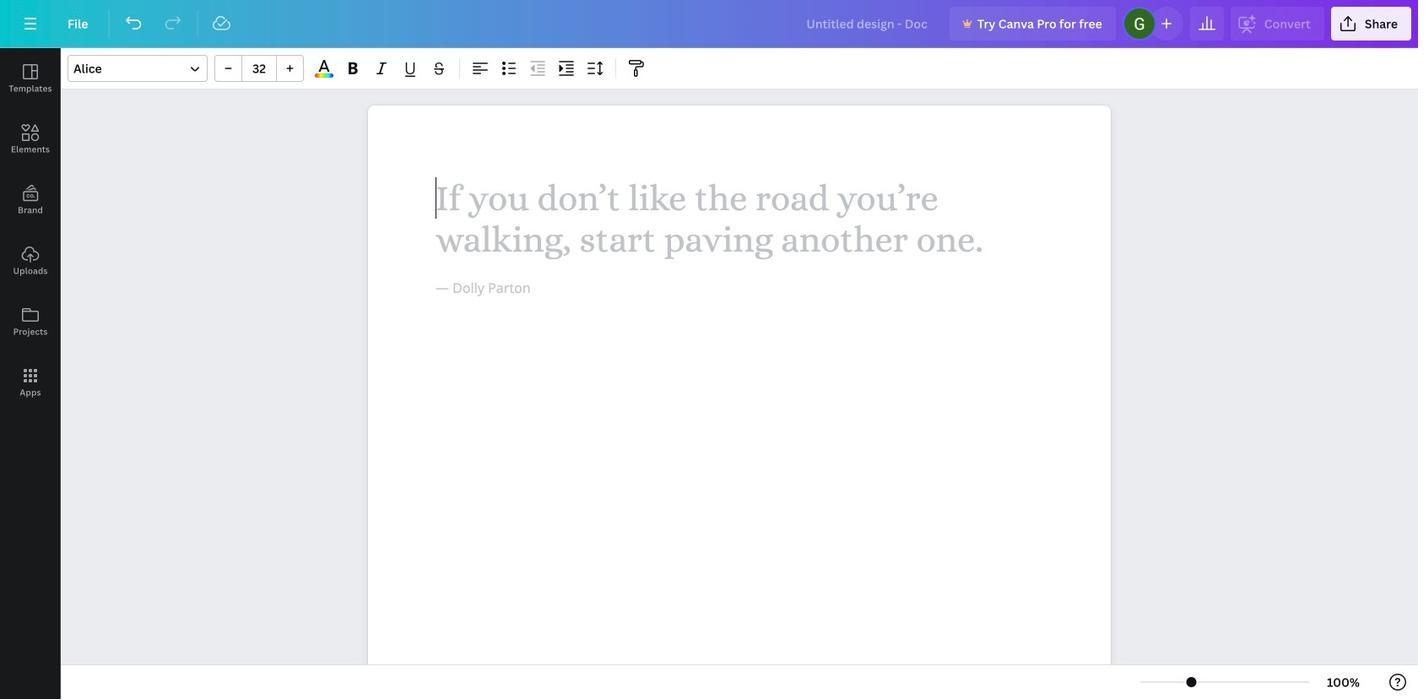 Task type: describe. For each thing, give the bounding box(es) containing it.
main menu bar
[[0, 0, 1418, 48]]

color range image
[[315, 74, 333, 78]]



Task type: locate. For each thing, give the bounding box(es) containing it.
side panel tab list
[[0, 48, 61, 413]]

Design title text field
[[793, 7, 943, 41]]

group
[[214, 55, 304, 82]]

Zoom button
[[1316, 669, 1371, 696]]

– – number field
[[247, 60, 271, 76]]

None text field
[[368, 106, 1111, 699]]



Task type: vqa. For each thing, say whether or not it's contained in the screenshot.
│
no



